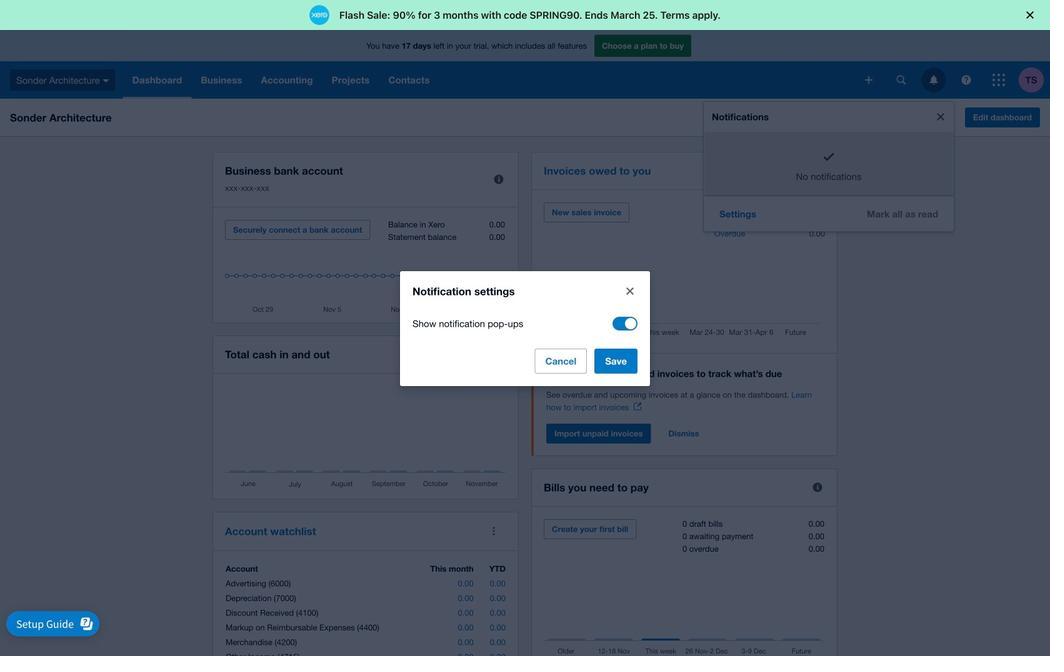 Task type: describe. For each thing, give the bounding box(es) containing it.
empty state of the bills widget with a 'create your first bill' button and an unpopulated column graph. image
[[544, 520, 826, 657]]

1 vertical spatial dialog
[[400, 271, 650, 387]]

svg image
[[993, 74, 1006, 86]]

empty state bank feed widget with a tooltip explaining the feature. includes a 'securely connect a bank account' button and a data-less flat line graph marking four weekly dates, indicating future account balance tracking. image
[[225, 220, 507, 313]]



Task type: vqa. For each thing, say whether or not it's contained in the screenshot.
2nd Delete line item icon from the bottom
no



Task type: locate. For each thing, give the bounding box(es) containing it.
dialog
[[0, 0, 1051, 30], [400, 271, 650, 387]]

banner
[[0, 0, 1051, 657]]

opens in a new tab image
[[634, 403, 642, 411]]

panel body document
[[547, 389, 826, 414], [547, 389, 826, 414]]

svg image
[[897, 75, 907, 85], [930, 75, 938, 85], [962, 75, 972, 85], [866, 76, 873, 84], [103, 79, 109, 82]]

group
[[704, 102, 954, 232]]

0 vertical spatial dialog
[[0, 0, 1051, 30]]

heading
[[547, 367, 826, 382]]

empty state widget for the total cash in and out feature, displaying a column graph summarising bank transaction data as total money in versus total money out across all connected bank accounts, enabling a visual comparison of the two amounts. image
[[225, 387, 507, 490]]



